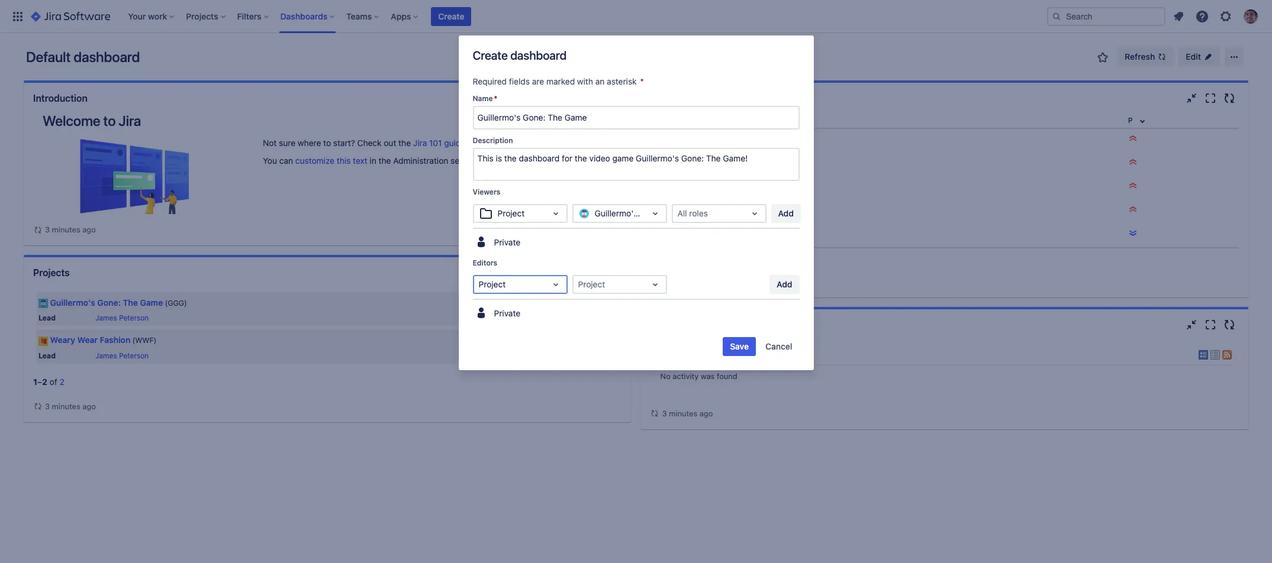 Task type: describe. For each thing, give the bounding box(es) containing it.
search image
[[1053, 12, 1062, 21]]

0 horizontal spatial jira
[[119, 113, 141, 129]]

listing
[[736, 158, 761, 168]]

wwf-2 link
[[669, 158, 698, 168]]

wwf- for 5
[[669, 206, 693, 216]]

0 horizontal spatial the
[[379, 156, 391, 166]]

1 vertical spatial open image
[[549, 278, 563, 292]]

add for viewers
[[779, 208, 794, 219]]

section.
[[451, 156, 481, 166]]

0 horizontal spatial 2
[[42, 377, 47, 387]]

minutes for activity streams region
[[669, 409, 698, 419]]

jira 101 guide link
[[413, 138, 466, 148]]

0 vertical spatial design
[[703, 134, 730, 145]]

wwf- for 2
[[669, 158, 693, 168]]

launch
[[720, 206, 748, 216]]

3 minutes ago for projects region
[[45, 402, 96, 411]]

create dashboard
[[473, 49, 567, 62]]

gg start screen
[[703, 229, 765, 239]]

guillermo's
[[50, 298, 95, 308]]

cancel button
[[759, 338, 800, 357]]

task image
[[655, 159, 664, 168]]

minutes for projects region
[[52, 402, 80, 411]]

–
[[37, 377, 42, 387]]

where
[[298, 138, 321, 148]]

maximize assigned to me image
[[1204, 91, 1218, 105]]

wwf-5 site launch
[[669, 206, 748, 216]]

can
[[279, 156, 293, 166]]

3 for activity streams region
[[663, 409, 667, 419]]

silos
[[792, 158, 810, 168]]

ago for projects region
[[82, 402, 96, 411]]

company
[[689, 347, 749, 363]]

refresh activity streams image
[[1223, 318, 1237, 332]]

and
[[468, 138, 482, 148]]

description
[[473, 136, 513, 145]]

3 for projects region
[[45, 402, 50, 411]]

3 minutes ago for activity streams region
[[663, 409, 713, 419]]

dashboard for create dashboard
[[511, 49, 567, 62]]

fields
[[509, 76, 530, 86]]

not
[[263, 138, 277, 148]]

primary element
[[7, 0, 1048, 33]]

project left refresh projects image at left top
[[578, 280, 606, 290]]

an
[[596, 76, 605, 86]]

save
[[731, 342, 749, 352]]

highest image for wwf-2 product listing design silos
[[1129, 158, 1138, 167]]

in
[[370, 156, 377, 166]]

no
[[661, 372, 671, 382]]

wwf-2 product listing design silos
[[669, 158, 810, 168]]

default
[[26, 49, 71, 65]]

product
[[703, 158, 734, 168]]

training
[[521, 138, 550, 148]]

found
[[717, 372, 738, 382]]

gg start screen link
[[703, 229, 765, 239]]

game
[[140, 298, 163, 308]]

refresh
[[1126, 52, 1156, 62]]

101
[[430, 138, 442, 148]]

site
[[703, 206, 718, 216]]

minutes for the assigned to me region
[[669, 277, 698, 287]]

0 vertical spatial *
[[641, 76, 644, 86]]

lowest image
[[1129, 229, 1138, 238]]

name
[[473, 94, 493, 103]]

lead for guillermo's gone: the game
[[39, 314, 56, 323]]

Description text field
[[473, 148, 800, 181]]

0 horizontal spatial to
[[103, 113, 116, 129]]

3 for the assigned to me region
[[663, 277, 667, 287]]

design the weary wear site
[[703, 134, 809, 145]]

gone:
[[97, 298, 121, 308]]

james peterson link for the
[[95, 314, 149, 323]]

(wwf)
[[132, 337, 157, 346]]

edit
[[1187, 52, 1202, 62]]

editors
[[473, 259, 498, 268]]

create button
[[431, 7, 472, 26]]

asterisk
[[607, 76, 637, 86]]

atlassian training course link
[[484, 138, 578, 148]]

private for viewers
[[494, 238, 521, 248]]

2 inside the assigned to me region
[[693, 158, 698, 168]]

an arrow curved in a circular way on the button that refreshes the dashboard image for projects region
[[33, 402, 43, 412]]

2 link
[[60, 377, 64, 387]]

introduction region
[[33, 113, 622, 236]]

ago for the assigned to me region
[[700, 277, 713, 287]]

peterson for the
[[119, 314, 149, 323]]

star default dashboard image
[[1097, 50, 1111, 65]]

site launch link
[[703, 206, 748, 216]]

welcome to jira
[[43, 113, 141, 129]]

highest image for wwf-5 site launch
[[1129, 205, 1138, 214]]

minutes for introduction region
[[52, 225, 80, 235]]

ago for introduction region
[[82, 225, 96, 235]]

weary wear fashion link
[[50, 335, 131, 346]]

wear inside projects region
[[77, 335, 98, 346]]

3 minutes ago for the assigned to me region
[[663, 277, 713, 287]]

not sure where to start? check out the jira 101 guide and atlassian training course .
[[263, 138, 580, 148]]

the
[[123, 298, 138, 308]]

edit link
[[1180, 47, 1221, 66]]

required fields are marked with an asterisk *
[[473, 76, 644, 86]]

course
[[552, 138, 578, 148]]

create for create dashboard
[[473, 49, 508, 62]]

atlassian
[[484, 138, 519, 148]]

highest image
[[1129, 134, 1138, 143]]

refresh image
[[1158, 52, 1168, 62]]

customize this text link
[[296, 156, 368, 166]]

1 horizontal spatial open image
[[648, 207, 663, 221]]

lead for weary wear fashion
[[39, 352, 56, 360]]

weary wear fashion (wwf)
[[50, 335, 157, 346]]

1 horizontal spatial design
[[763, 158, 790, 168]]

Search field
[[1048, 7, 1166, 26]]

roles
[[690, 208, 708, 219]]

maximize activity streams image
[[1204, 318, 1218, 332]]

name *
[[473, 94, 498, 103]]

1
[[33, 377, 37, 387]]

1 vertical spatial jira
[[413, 138, 427, 148]]

required
[[473, 76, 507, 86]]

an arrow curved in a circular way on the button that refreshes the dashboard image for activity streams region
[[651, 410, 660, 419]]

fashion
[[100, 335, 131, 346]]



Task type: locate. For each thing, give the bounding box(es) containing it.
1 horizontal spatial weary
[[747, 134, 771, 145]]

an arrow curved in a circular way on the button that refreshes the dashboard image
[[33, 402, 43, 412], [651, 410, 660, 419]]

3 up projects
[[45, 225, 50, 235]]

james peterson link
[[95, 314, 149, 323], [95, 352, 149, 360]]

3 minutes ago down 2 link
[[45, 402, 96, 411]]

cancel
[[766, 342, 793, 352]]

minimize assigned to me image
[[1185, 91, 1200, 105]]

james down guillermo's gone: the game link
[[95, 314, 117, 323]]

1 horizontal spatial dashboard
[[511, 49, 567, 62]]

highest image
[[1129, 158, 1138, 167], [1129, 181, 1138, 191], [1129, 205, 1138, 214]]

0 vertical spatial wear
[[773, 134, 793, 145]]

0 horizontal spatial open image
[[549, 278, 563, 292]]

welcome
[[43, 113, 100, 129]]

james peterson for the
[[95, 314, 149, 323]]

open image up epic image
[[648, 207, 663, 221]]

james for gone:
[[95, 314, 117, 323]]

open image for all roles
[[748, 207, 762, 221]]

1 vertical spatial private
[[494, 309, 521, 319]]

1 vertical spatial design
[[763, 158, 790, 168]]

2 private from the top
[[494, 309, 521, 319]]

an arrow curved in a circular way on the button that refreshes the dashboard image inside projects region
[[33, 402, 43, 412]]

* right asterisk
[[641, 76, 644, 86]]

add
[[779, 208, 794, 219], [777, 280, 793, 290]]

1 vertical spatial wwf-
[[669, 206, 693, 216]]

edit icon image
[[1204, 52, 1214, 62]]

create
[[439, 11, 465, 21], [473, 49, 508, 62]]

peterson down (wwf)
[[119, 352, 149, 360]]

3 minutes ago up projects
[[45, 225, 96, 235]]

text
[[353, 156, 368, 166]]

open image left minimize projects icon
[[549, 278, 563, 292]]

p
[[1129, 116, 1134, 125]]

administration
[[393, 156, 449, 166]]

viewers
[[473, 188, 501, 197]]

minimize projects image
[[587, 266, 601, 280]]

3 inside introduction region
[[45, 225, 50, 235]]

with
[[578, 76, 594, 86]]

lead down guillermo's
[[39, 314, 56, 323]]

2 horizontal spatial the
[[732, 134, 744, 145]]

open image for project
[[648, 278, 663, 292]]

3 down epic image
[[663, 277, 667, 287]]

activity
[[673, 372, 699, 382]]

the up wwf-2 product listing design silos
[[732, 134, 744, 145]]

1 private from the top
[[494, 238, 521, 248]]

james peterson link for fashion
[[95, 352, 149, 360]]

0 horizontal spatial an arrow curved in a circular way on the button that refreshes the dashboard image
[[33, 225, 43, 235]]

0 horizontal spatial design
[[703, 134, 730, 145]]

an arrow curved in a circular way on the button that refreshes the dashboard image for the assigned to me region
[[651, 278, 660, 287]]

an arrow curved in a circular way on the button that refreshes the dashboard image up projects
[[33, 225, 43, 235]]

weary
[[747, 134, 771, 145], [50, 335, 75, 346]]

an arrow curved in a circular way on the button that refreshes the dashboard image right refresh projects image at left top
[[651, 278, 660, 287]]

3 minutes ago down activity
[[663, 409, 713, 419]]

2 horizontal spatial 2
[[693, 158, 698, 168]]

(ggg)
[[165, 299, 187, 308]]

3 minutes ago inside introduction region
[[45, 225, 96, 235]]

1 james peterson from the top
[[95, 314, 149, 323]]

0 horizontal spatial create
[[439, 11, 465, 21]]

None text field
[[578, 279, 581, 291]]

project down viewers
[[498, 208, 525, 219]]

design the weary wear site link
[[703, 134, 809, 145]]

create inside create button
[[439, 11, 465, 21]]

refresh button
[[1118, 47, 1175, 66]]

.
[[578, 138, 580, 148]]

dashboard for default dashboard
[[74, 49, 140, 65]]

minutes inside the assigned to me region
[[669, 277, 698, 287]]

wear left site
[[773, 134, 793, 145]]

introduction
[[33, 93, 87, 104]]

1 vertical spatial james
[[95, 352, 117, 360]]

jira
[[752, 347, 781, 363]]

0 vertical spatial lead
[[39, 314, 56, 323]]

weary down guillermo's
[[50, 335, 75, 346]]

0 vertical spatial james peterson link
[[95, 314, 149, 323]]

0 vertical spatial add button
[[772, 204, 801, 223]]

2 wwf- from the top
[[669, 206, 693, 216]]

projects
[[33, 268, 70, 278]]

was
[[701, 372, 715, 382]]

0 horizontal spatial wear
[[77, 335, 98, 346]]

3 minutes ago down gg
[[663, 277, 713, 287]]

design left silos
[[763, 158, 790, 168]]

the inside region
[[732, 134, 744, 145]]

None text field
[[678, 208, 680, 220]]

1 vertical spatial james peterson
[[95, 352, 149, 360]]

private
[[494, 238, 521, 248], [494, 309, 521, 319]]

activity streams region
[[651, 341, 1240, 421]]

2 horizontal spatial open image
[[748, 207, 762, 221]]

wear left 'fashion'
[[77, 335, 98, 346]]

0 vertical spatial highest image
[[1129, 158, 1138, 167]]

1 horizontal spatial 2
[[60, 377, 64, 387]]

1 horizontal spatial create
[[473, 49, 508, 62]]

guillermo's gone: the game (ggg)
[[50, 298, 187, 308]]

this
[[337, 156, 351, 166]]

minutes inside activity streams region
[[669, 409, 698, 419]]

the right in
[[379, 156, 391, 166]]

3 highest image from the top
[[1129, 205, 1138, 214]]

james peterson down 'fashion'
[[95, 352, 149, 360]]

1 wwf- from the top
[[669, 158, 693, 168]]

2 right of
[[60, 377, 64, 387]]

1 horizontal spatial wear
[[773, 134, 793, 145]]

1 vertical spatial *
[[494, 94, 498, 103]]

0 horizontal spatial open image
[[549, 207, 563, 221]]

to right the welcome in the top left of the page
[[103, 113, 116, 129]]

2 james peterson link from the top
[[95, 352, 149, 360]]

0 vertical spatial private
[[494, 238, 521, 248]]

1 horizontal spatial *
[[641, 76, 644, 86]]

0 vertical spatial open image
[[648, 207, 663, 221]]

jira software image
[[31, 9, 110, 23], [31, 9, 110, 23]]

2 peterson from the top
[[119, 352, 149, 360]]

3 inside the assigned to me region
[[663, 277, 667, 287]]

dashboard up are
[[511, 49, 567, 62]]

3 minutes ago inside activity streams region
[[663, 409, 713, 419]]

design up product
[[703, 134, 730, 145]]

0 vertical spatial weary
[[747, 134, 771, 145]]

peterson down 'the'
[[119, 314, 149, 323]]

ago inside activity streams region
[[700, 409, 713, 419]]

2 left product
[[693, 158, 698, 168]]

default dashboard
[[26, 49, 140, 65]]

out
[[384, 138, 397, 148]]

3 for introduction region
[[45, 225, 50, 235]]

add for editors
[[777, 280, 793, 290]]

* right name
[[494, 94, 498, 103]]

all
[[678, 208, 687, 219]]

2 left of
[[42, 377, 47, 387]]

1 highest image from the top
[[1129, 158, 1138, 167]]

minimize activity streams image
[[1185, 318, 1200, 332]]

3 inside activity streams region
[[663, 409, 667, 419]]

james peterson link down 'fashion'
[[95, 352, 149, 360]]

2 james from the top
[[95, 352, 117, 360]]

refresh projects image
[[606, 266, 620, 280]]

private up editors on the left of the page
[[494, 238, 521, 248]]

marked
[[547, 76, 575, 86]]

1 vertical spatial peterson
[[119, 352, 149, 360]]

task image
[[655, 206, 664, 216]]

2 james peterson from the top
[[95, 352, 149, 360]]

2 dashboard from the left
[[511, 49, 567, 62]]

james peterson link down the guillermo's gone: the game (ggg)
[[95, 314, 149, 323]]

your company jira
[[658, 347, 781, 363]]

the
[[732, 134, 744, 145], [399, 138, 411, 148], [379, 156, 391, 166]]

open image
[[549, 207, 563, 221], [748, 207, 762, 221], [648, 278, 663, 292]]

dashboard
[[74, 49, 140, 65], [511, 49, 567, 62]]

1 vertical spatial to
[[324, 138, 331, 148]]

1 james peterson link from the top
[[95, 314, 149, 323]]

1 horizontal spatial jira
[[413, 138, 427, 148]]

0 vertical spatial jira
[[119, 113, 141, 129]]

3 minutes ago inside the assigned to me region
[[663, 277, 713, 287]]

jira left the 101
[[413, 138, 427, 148]]

3
[[45, 225, 50, 235], [663, 277, 667, 287], [45, 402, 50, 411], [663, 409, 667, 419]]

2 lead from the top
[[39, 352, 56, 360]]

add button for editors
[[770, 275, 800, 294]]

2 highest image from the top
[[1129, 181, 1138, 191]]

site
[[795, 134, 809, 145]]

create for create
[[439, 11, 465, 21]]

jira right the welcome in the top left of the page
[[119, 113, 141, 129]]

0 vertical spatial wwf-
[[669, 158, 693, 168]]

james for wear
[[95, 352, 117, 360]]

0 vertical spatial to
[[103, 113, 116, 129]]

0 vertical spatial james
[[95, 314, 117, 323]]

guillermo's gone: the game link
[[50, 298, 163, 308]]

project
[[498, 208, 525, 219], [479, 280, 506, 290], [578, 280, 606, 290]]

1 horizontal spatial an arrow curved in a circular way on the button that refreshes the dashboard image
[[651, 278, 660, 287]]

peterson
[[119, 314, 149, 323], [119, 352, 149, 360]]

ago inside projects region
[[82, 402, 96, 411]]

wear
[[773, 134, 793, 145], [77, 335, 98, 346]]

1 vertical spatial create
[[473, 49, 508, 62]]

3 minutes ago inside projects region
[[45, 402, 96, 411]]

jira
[[119, 113, 141, 129], [413, 138, 427, 148]]

weary inside projects region
[[50, 335, 75, 346]]

0 vertical spatial james peterson
[[95, 314, 149, 323]]

minutes inside projects region
[[52, 402, 80, 411]]

ago inside the assigned to me region
[[700, 277, 713, 287]]

0 horizontal spatial an arrow curved in a circular way on the button that refreshes the dashboard image
[[33, 402, 43, 412]]

1 peterson from the top
[[119, 314, 149, 323]]

all roles
[[678, 208, 708, 219]]

0 horizontal spatial weary
[[50, 335, 75, 346]]

an arrow curved in a circular way on the button that refreshes the dashboard image inside activity streams region
[[651, 410, 660, 419]]

dashboard right 'default'
[[74, 49, 140, 65]]

james peterson for fashion
[[95, 352, 149, 360]]

1 vertical spatial lead
[[39, 352, 56, 360]]

add button for viewers
[[772, 204, 801, 223]]

wear inside the assigned to me region
[[773, 134, 793, 145]]

1 horizontal spatial the
[[399, 138, 411, 148]]

1 vertical spatial add
[[777, 280, 793, 290]]

0 vertical spatial an arrow curved in a circular way on the button that refreshes the dashboard image
[[33, 225, 43, 235]]

of
[[50, 377, 57, 387]]

*
[[641, 76, 644, 86], [494, 94, 498, 103]]

weary inside the assigned to me region
[[747, 134, 771, 145]]

0 horizontal spatial *
[[494, 94, 498, 103]]

ago inside introduction region
[[82, 225, 96, 235]]

an arrow curved in a circular way on the button that refreshes the dashboard image for introduction region
[[33, 225, 43, 235]]

wwf-
[[669, 158, 693, 168], [669, 206, 693, 216]]

5
[[693, 206, 698, 216]]

weary up product listing design silos link
[[747, 134, 771, 145]]

1 horizontal spatial open image
[[648, 278, 663, 292]]

gg
[[703, 229, 715, 239]]

1 lead from the top
[[39, 314, 56, 323]]

1 dashboard from the left
[[74, 49, 140, 65]]

1 vertical spatial james peterson link
[[95, 352, 149, 360]]

2
[[693, 158, 698, 168], [42, 377, 47, 387], [60, 377, 64, 387]]

no activity was found
[[661, 372, 738, 382]]

1 vertical spatial weary
[[50, 335, 75, 346]]

1 vertical spatial highest image
[[1129, 181, 1138, 191]]

open image
[[648, 207, 663, 221], [549, 278, 563, 292]]

the right out
[[399, 138, 411, 148]]

project down editors on the left of the page
[[479, 280, 506, 290]]

0 vertical spatial add
[[779, 208, 794, 219]]

3 down "no"
[[663, 409, 667, 419]]

james
[[95, 314, 117, 323], [95, 352, 117, 360]]

design
[[703, 134, 730, 145], [763, 158, 790, 168]]

0 vertical spatial peterson
[[119, 314, 149, 323]]

start?
[[333, 138, 355, 148]]

sure
[[279, 138, 296, 148]]

epic image
[[655, 230, 664, 239]]

1 james from the top
[[95, 314, 117, 323]]

guide
[[444, 138, 466, 148]]

to
[[103, 113, 116, 129], [324, 138, 331, 148]]

to left start?
[[324, 138, 331, 148]]

product listing design silos link
[[703, 158, 810, 168]]

3 minutes ago
[[45, 225, 96, 235], [663, 277, 713, 287], [45, 402, 96, 411], [663, 409, 713, 419]]

an arrow curved in a circular way on the button that refreshes the dashboard image inside introduction region
[[33, 225, 43, 235]]

3 inside projects region
[[45, 402, 50, 411]]

1 horizontal spatial an arrow curved in a circular way on the button that refreshes the dashboard image
[[651, 410, 660, 419]]

None field
[[474, 107, 799, 129]]

2 vertical spatial highest image
[[1129, 205, 1138, 214]]

refresh assigned to me image
[[1223, 91, 1237, 105]]

3 down 1 – 2 of 2
[[45, 402, 50, 411]]

projects region
[[33, 288, 622, 413]]

assigned to me region
[[651, 114, 1240, 288]]

james peterson down the guillermo's gone: the game (ggg)
[[95, 314, 149, 323]]

3 minutes ago for introduction region
[[45, 225, 96, 235]]

lead up 1 – 2 of 2
[[39, 352, 56, 360]]

an arrow curved in a circular way on the button that refreshes the dashboard image
[[33, 225, 43, 235], [651, 278, 660, 287]]

minutes inside introduction region
[[52, 225, 80, 235]]

screen
[[739, 229, 765, 239]]

1 vertical spatial an arrow curved in a circular way on the button that refreshes the dashboard image
[[651, 278, 660, 287]]

customize
[[296, 156, 335, 166]]

are
[[532, 76, 544, 86]]

0 vertical spatial create
[[439, 11, 465, 21]]

create banner
[[0, 0, 1273, 33]]

0 horizontal spatial dashboard
[[74, 49, 140, 65]]

1 horizontal spatial to
[[324, 138, 331, 148]]

check
[[358, 138, 382, 148]]

private down editors on the left of the page
[[494, 309, 521, 319]]

james down weary wear fashion (wwf)
[[95, 352, 117, 360]]

wwf-5 link
[[669, 206, 698, 216]]

peterson for fashion
[[119, 352, 149, 360]]

private for editors
[[494, 309, 521, 319]]

1 vertical spatial wear
[[77, 335, 98, 346]]

ago for activity streams region
[[700, 409, 713, 419]]

your
[[658, 347, 686, 363]]

1 vertical spatial add button
[[770, 275, 800, 294]]

you
[[263, 156, 277, 166]]

start
[[718, 229, 736, 239]]

1 – 2 of 2
[[33, 377, 64, 387]]

you can customize this text in the administration section.
[[263, 156, 481, 166]]



Task type: vqa. For each thing, say whether or not it's contained in the screenshot.
Sidebar navigation image
no



